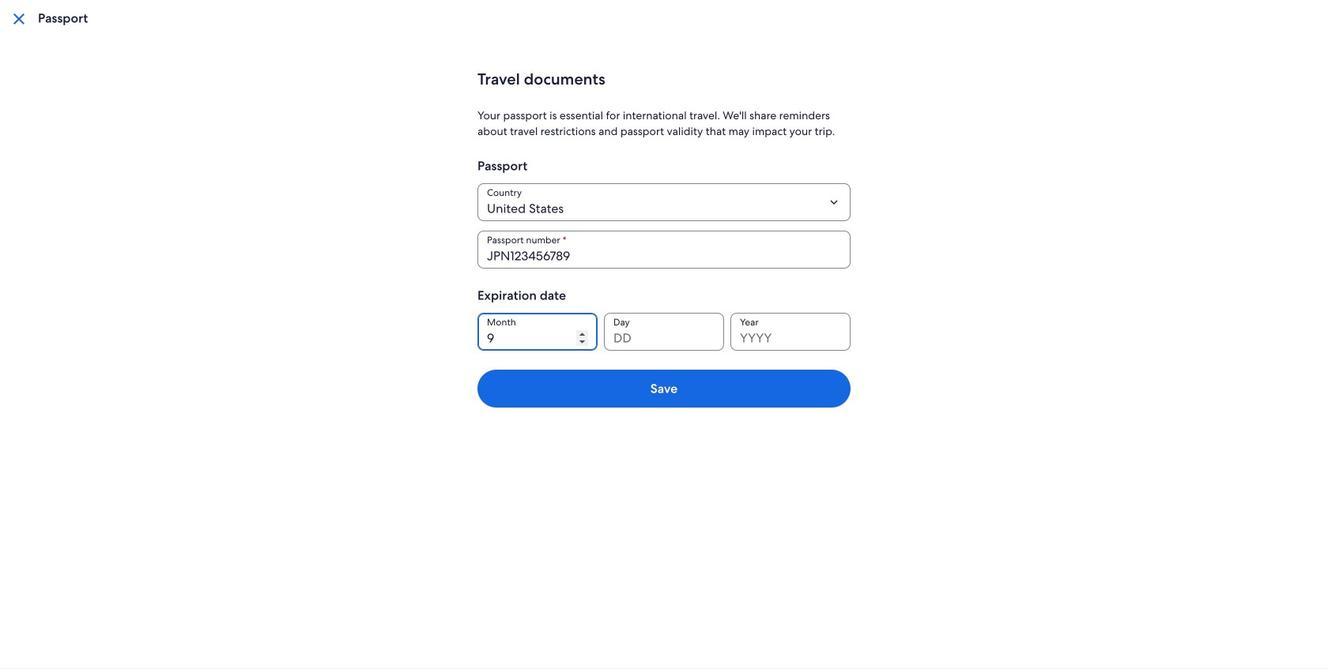 Task type: locate. For each thing, give the bounding box(es) containing it.
DD number field
[[604, 313, 724, 351]]

None text field
[[478, 231, 851, 269]]

YYYY number field
[[730, 313, 851, 351]]

main content
[[0, 0, 1328, 440]]



Task type: describe. For each thing, give the bounding box(es) containing it.
MM number field
[[478, 313, 598, 351]]

back to previous page image
[[9, 9, 28, 28]]



Task type: vqa. For each thing, say whether or not it's contained in the screenshot.
more travel icon
no



